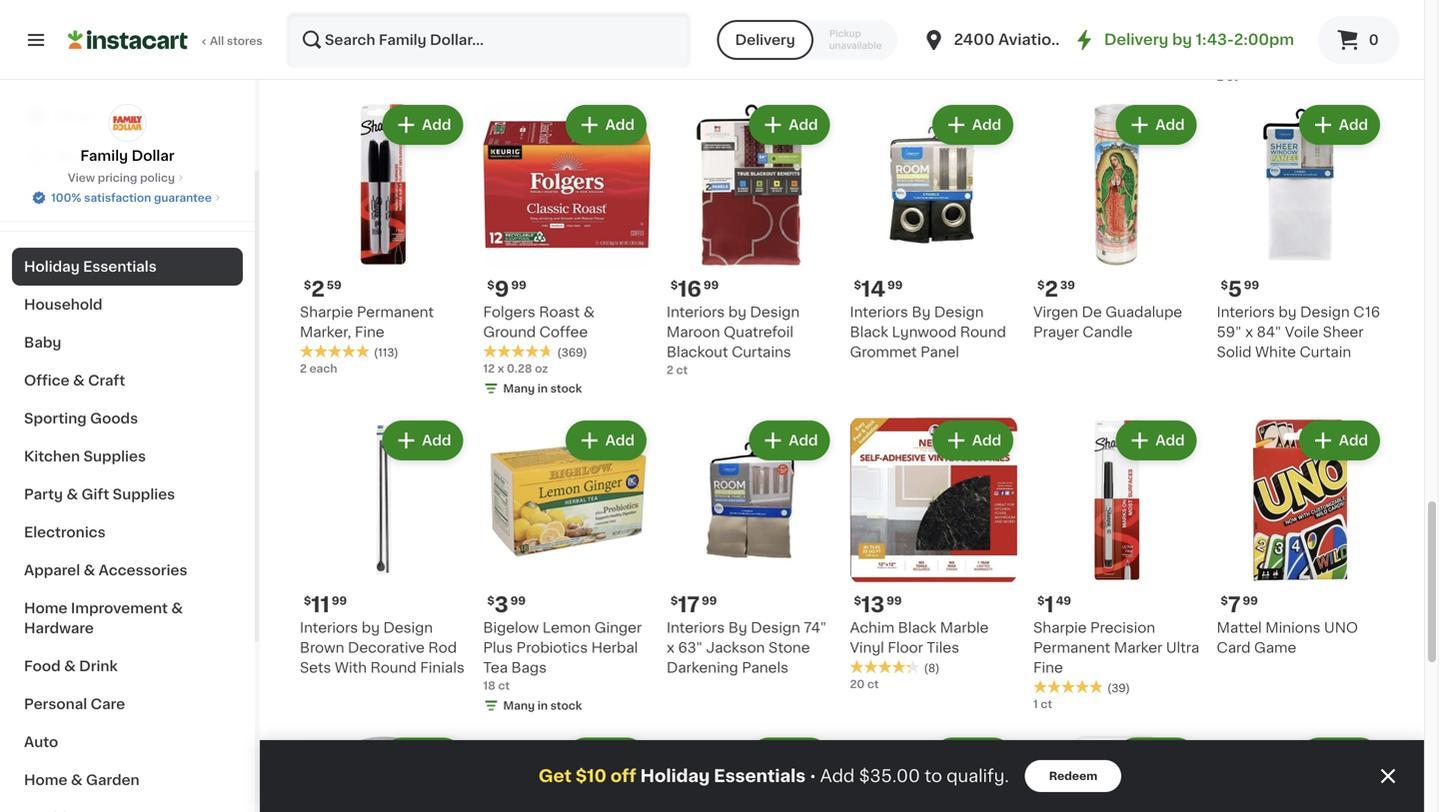 Task type: describe. For each thing, give the bounding box(es) containing it.
product group containing 7
[[1217, 417, 1384, 658]]

window inside interiors by design gold vine sheer window panels 2 ct
[[1217, 52, 1273, 66]]

drink
[[79, 660, 118, 674]]

home & garden
[[24, 773, 140, 787]]

99 for 16
[[704, 280, 719, 291]]

panels inside interiors by design gold vine sheer window panels 2 ct
[[1277, 52, 1323, 66]]

99 for 5
[[1244, 280, 1259, 291]]

finials inside fast fit black curtain rods with square finials
[[300, 52, 344, 66]]

$ for $ 2 59
[[304, 280, 311, 291]]

add for $ 17 99
[[789, 434, 818, 448]]

$ 9 99
[[487, 279, 526, 300]]

round inside the interiors by design black lynwood round grommet panel
[[960, 325, 1006, 339]]

oz inside product group
[[535, 363, 548, 374]]

sheer inside interiors by design gold vine sheer window panels 2 ct
[[1288, 32, 1329, 46]]

1 vertical spatial 1
[[1033, 699, 1038, 710]]

white
[[1255, 345, 1296, 359]]

gold
[[1217, 32, 1250, 46]]

interiors by design maroon quatrefoil blackout curtains 2 ct
[[667, 305, 800, 376]]

uno
[[1324, 621, 1358, 635]]

& inside home improvement & hardware
[[171, 602, 183, 616]]

18 inside interiors by design d candle 18 oz
[[850, 51, 862, 62]]

quatrefoil
[[724, 325, 793, 339]]

$ 16 99
[[671, 279, 719, 300]]

fast fit black curtain rods with square finials
[[300, 12, 448, 66]]

by for 84"
[[537, 12, 555, 26]]

add for $ 2 39
[[1156, 118, 1185, 132]]

1:43-
[[1196, 32, 1234, 47]]

1 horizontal spatial 1
[[1045, 595, 1054, 616]]

plus
[[483, 641, 513, 655]]

63"
[[678, 641, 702, 655]]

party
[[24, 488, 63, 502]]

Search field
[[288, 14, 689, 66]]

add for $ 3 99
[[605, 434, 635, 448]]

& inside apparel & accessories link
[[84, 564, 95, 578]]

product group containing 13
[[850, 417, 1017, 693]]

interiors for 59"
[[1217, 305, 1275, 319]]

2400
[[954, 32, 995, 47]]

guarantee
[[154, 192, 212, 203]]

add for $ 2 59
[[422, 118, 451, 132]]

family dollar
[[80, 149, 174, 163]]

office
[[24, 374, 70, 388]]

lists link
[[12, 176, 243, 216]]

sharpie for 2
[[300, 305, 353, 319]]

add for $ 13 99
[[972, 434, 1001, 448]]

delivery button
[[717, 20, 813, 60]]

dollar
[[131, 149, 174, 163]]

(113)
[[374, 347, 398, 358]]

11
[[311, 595, 330, 616]]

garden
[[86, 773, 140, 787]]

design for interiors by design c16 59" x 84" voile sheer solid white curtain
[[1300, 305, 1350, 319]]

voile
[[1285, 325, 1319, 339]]

family dollar link
[[80, 104, 174, 166]]

fine inside sharpie permanent marker, fine
[[355, 325, 384, 339]]

by inside interiors by design 3- wick hawaiian fruit kiss jar candle
[[728, 12, 747, 26]]

game
[[1254, 641, 1296, 655]]

& inside party & gift supplies link
[[66, 488, 78, 502]]

dr
[[1065, 32, 1083, 47]]

panel inside the interiors by design black lynwood round grommet panel
[[921, 345, 959, 359]]

product group containing 3
[[483, 417, 651, 718]]

food & drink link
[[12, 648, 243, 686]]

interiors for decorative
[[300, 621, 358, 635]]

interior
[[483, 12, 534, 26]]

ct inside bigelow lemon ginger plus probiotics herbal tea bags 18 ct
[[498, 681, 510, 692]]

$ 13 99
[[854, 595, 902, 616]]

2 in from the top
[[537, 701, 548, 712]]

interiors for wick
[[667, 12, 725, 26]]

sharpie precision permanent marker ultra fine
[[1033, 621, 1199, 675]]

electronics link
[[12, 514, 243, 552]]

add button for $ 5 99
[[1301, 107, 1378, 143]]

holiday inside treatment tracker modal dialog
[[640, 768, 710, 785]]

d
[[987, 12, 998, 26]]

candle for interiors
[[850, 32, 900, 46]]

interiors by design 74" x 63" jackson stone darkening panels
[[667, 621, 827, 675]]

product group containing 9
[[483, 101, 651, 401]]

family
[[80, 149, 128, 163]]

essentials inside treatment tracker modal dialog
[[714, 768, 806, 785]]

jackson
[[706, 641, 765, 655]]

1 in from the top
[[537, 383, 548, 394]]

brown
[[300, 641, 344, 655]]

by for 14
[[912, 305, 931, 319]]

12
[[483, 363, 495, 374]]

interiors by design 3- wick hawaiian fruit kiss jar candle button
[[667, 0, 834, 69]]

mattel minions uno card game
[[1217, 621, 1358, 655]]

piece
[[1033, 32, 1073, 46]]

food & drink
[[24, 660, 118, 674]]

family dollar logo image
[[108, 104, 146, 142]]

grommet
[[850, 345, 917, 359]]

fast
[[300, 12, 330, 26]]

by for c16
[[1278, 305, 1297, 319]]

2:00pm
[[1234, 32, 1294, 47]]

curtain inside fast fit black curtain rods with square finials
[[397, 12, 448, 26]]

kiss
[[667, 52, 696, 66]]

interiors by design black lynwood round grommet panel
[[850, 305, 1006, 359]]

add for $ 14 99
[[972, 118, 1001, 132]]

delivery for delivery by 1:43-2:00pm
[[1104, 32, 1169, 47]]

panels for interiors by design 74" x 63" jackson stone darkening panels
[[742, 661, 788, 675]]

$ 1 49
[[1037, 595, 1071, 616]]

& inside interiors by design 6- piece black & grey window panel set
[[1118, 32, 1130, 46]]

folgers
[[483, 305, 535, 319]]

20 ct
[[850, 679, 879, 690]]

2 stock from the top
[[550, 701, 582, 712]]

7
[[1228, 595, 1241, 616]]

2 left 59 on the top of the page
[[311, 279, 325, 300]]

vine
[[1254, 32, 1285, 46]]

ground
[[483, 325, 536, 339]]

round inside interiors by design brown decorative rod sets with round finials
[[370, 661, 417, 675]]

add for $ 11 99
[[422, 434, 451, 448]]

qualify.
[[947, 768, 1009, 785]]

achim
[[850, 621, 894, 635]]

interiors by design brown decorative rod sets with round finials
[[300, 621, 465, 675]]

sharpie permanent marker, fine
[[300, 305, 434, 339]]

off
[[611, 768, 636, 785]]

kitchen supplies
[[24, 450, 146, 464]]

c16
[[1353, 305, 1380, 319]]

by for d
[[912, 12, 930, 26]]

2 inside interiors by design maroon quatrefoil blackout curtains 2 ct
[[667, 365, 673, 376]]

interiors by design 3- wick hawaiian fruit kiss jar candle
[[667, 12, 819, 66]]

sharpie for 1
[[1033, 621, 1087, 635]]

design for interiors by design black lynwood round grommet panel
[[934, 305, 984, 319]]

$ 2 59
[[304, 279, 342, 300]]

0 vertical spatial supplies
[[83, 450, 146, 464]]

add button for $ 2 39
[[1118, 107, 1195, 143]]

set
[[1135, 52, 1159, 66]]

add button for $ 17 99
[[751, 423, 828, 459]]

$ for $ 17 99
[[671, 596, 678, 607]]

design for interiors by design d candle 18 oz
[[933, 12, 983, 26]]

design for interiors by design gold vine sheer window panels 2 ct
[[1300, 12, 1350, 26]]

all stores
[[210, 35, 262, 46]]

$ for $ 16 99
[[671, 280, 678, 291]]

black inside the interiors by design black lynwood round grommet panel
[[850, 325, 888, 339]]

0.28
[[507, 363, 532, 374]]

mattel
[[1217, 621, 1262, 635]]

blackout
[[667, 345, 728, 359]]

guadalupe
[[1106, 305, 1182, 319]]

& inside 'home & garden' link
[[71, 773, 83, 787]]

$ for $ 14 99
[[854, 280, 861, 291]]

84" inside interior by design 84" aqua blue room darkening window panels
[[612, 12, 637, 26]]

99 for 7
[[1243, 596, 1258, 607]]

$35.00
[[859, 768, 920, 785]]

buy
[[56, 149, 84, 163]]

13
[[861, 595, 885, 616]]

all
[[210, 35, 224, 46]]

ultra
[[1166, 641, 1199, 655]]

window for blue
[[558, 52, 615, 66]]

instacart logo image
[[68, 28, 188, 52]]

0 horizontal spatial x
[[498, 363, 504, 374]]

pricing
[[98, 172, 137, 183]]

virgen
[[1033, 305, 1078, 319]]

probiotics
[[516, 641, 588, 655]]

design for interiors by design 3- wick hawaiian fruit kiss jar candle
[[751, 12, 800, 26]]

finials inside interiors by design brown decorative rod sets with round finials
[[420, 661, 465, 675]]

2 left the 39
[[1045, 279, 1058, 300]]

permanent inside sharpie permanent marker, fine
[[357, 305, 434, 319]]

product group containing 16
[[667, 101, 834, 378]]

goods
[[90, 412, 138, 426]]

virgen de guadalupe prayer candle
[[1033, 305, 1182, 339]]

personal care
[[24, 698, 125, 712]]

ct inside interiors by design maroon quatrefoil blackout curtains 2 ct
[[676, 365, 688, 376]]

baby
[[24, 336, 61, 350]]

add button for $ 3 99
[[567, 423, 645, 459]]

add for $ 5 99
[[1339, 118, 1368, 132]]

redeem
[[1049, 771, 1097, 782]]

x inside interiors by design 74" x 63" jackson stone darkening panels
[[667, 641, 675, 655]]

add inside treatment tracker modal dialog
[[820, 768, 855, 785]]

18 inside bigelow lemon ginger plus probiotics herbal tea bags 18 ct
[[483, 681, 495, 692]]

black inside fast fit black curtain rods with square finials
[[355, 12, 393, 26]]

(39)
[[1107, 683, 1130, 694]]

ginger
[[594, 621, 642, 635]]

darkening inside interiors by design 74" x 63" jackson stone darkening panels
[[667, 661, 738, 675]]

tiles
[[927, 641, 959, 655]]



Task type: vqa. For each thing, say whether or not it's contained in the screenshot.


Task type: locate. For each thing, give the bounding box(es) containing it.
window down gold
[[1217, 52, 1273, 66]]

design inside interior by design 84" aqua blue room darkening window panels
[[559, 12, 608, 26]]

permanent down $ 1 49
[[1033, 641, 1110, 655]]

supplies down goods
[[83, 450, 146, 464]]

0 horizontal spatial candle
[[725, 52, 775, 66]]

x inside interiors by design c16 59" x 84" voile sheer solid white curtain
[[1245, 325, 1253, 339]]

0 horizontal spatial permanent
[[357, 305, 434, 319]]

gift
[[82, 488, 109, 502]]

& inside 'office & craft' link
[[73, 374, 85, 388]]

finials down rods in the top of the page
[[300, 52, 344, 66]]

1 vertical spatial oz
[[535, 363, 548, 374]]

fruit
[[771, 32, 803, 46]]

99 right 14
[[887, 280, 903, 291]]

oz inside interiors by design d candle 18 oz
[[865, 51, 878, 62]]

home up hardware at the bottom
[[24, 602, 67, 616]]

delivery by 1:43-2:00pm
[[1104, 32, 1294, 47]]

design inside interiors by design brown decorative rod sets with round finials
[[383, 621, 433, 635]]

(369)
[[557, 347, 587, 358]]

interiors inside interiors by design brown decorative rod sets with round finials
[[300, 621, 358, 635]]

ct right 20
[[867, 679, 879, 690]]

many down bags
[[503, 701, 535, 712]]

0 vertical spatial fine
[[355, 325, 384, 339]]

0 vertical spatial permanent
[[357, 305, 434, 319]]

design for interior by design 84" aqua blue room darkening window panels
[[559, 12, 608, 26]]

black right fit
[[355, 12, 393, 26]]

product group containing 11
[[300, 417, 467, 678]]

0 horizontal spatial curtain
[[397, 12, 448, 26]]

0 vertical spatial x
[[1245, 325, 1253, 339]]

1 vertical spatial many in stock
[[503, 701, 582, 712]]

by for maroon
[[728, 305, 746, 319]]

$ inside $ 1 49
[[1037, 596, 1045, 607]]

by for 2:00pm
[[1172, 32, 1192, 47]]

add button for $ 2 59
[[384, 107, 461, 143]]

0 vertical spatial in
[[537, 383, 548, 394]]

add button for $ 9 99
[[567, 107, 645, 143]]

by for gold
[[1278, 12, 1297, 26]]

interiors inside interiors by design maroon quatrefoil blackout curtains 2 ct
[[667, 305, 725, 319]]

design inside interiors by design c16 59" x 84" voile sheer solid white curtain
[[1300, 305, 1350, 319]]

electronics
[[24, 526, 106, 540]]

care
[[91, 698, 125, 712]]

1 horizontal spatial permanent
[[1033, 641, 1110, 655]]

0 horizontal spatial sharpie
[[300, 305, 353, 319]]

interiors up gold
[[1217, 12, 1275, 26]]

0 vertical spatial 18
[[850, 51, 862, 62]]

panels inside interior by design 84" aqua blue room darkening window panels
[[483, 72, 530, 86]]

2 vertical spatial candle
[[1083, 325, 1133, 339]]

black right piece
[[1076, 32, 1115, 46]]

interiors down $ 5 99 at top
[[1217, 305, 1275, 319]]

marker
[[1114, 641, 1163, 655]]

add button for $ 16 99
[[751, 107, 828, 143]]

stock down bigelow lemon ginger plus probiotics herbal tea bags 18 ct at the left of page
[[550, 701, 582, 712]]

2 down blackout
[[667, 365, 673, 376]]

&
[[1118, 32, 1130, 46], [584, 305, 595, 319], [73, 374, 85, 388], [66, 488, 78, 502], [84, 564, 95, 578], [171, 602, 183, 616], [64, 660, 76, 674], [71, 773, 83, 787]]

99 for 9
[[511, 280, 526, 291]]

$ for $ 2 39
[[1037, 280, 1045, 291]]

1 vertical spatial candle
[[725, 52, 775, 66]]

holiday right off
[[640, 768, 710, 785]]

herbal
[[591, 641, 638, 655]]

home
[[24, 602, 67, 616], [24, 773, 67, 787]]

sharpie inside sharpie precision permanent marker ultra fine
[[1033, 621, 1087, 635]]

with down brown
[[335, 661, 367, 675]]

party & gift supplies link
[[12, 476, 243, 514]]

supplies up electronics link on the left of page
[[113, 488, 175, 502]]

interiors by design 6- piece black & grey window panel set button
[[1033, 0, 1201, 69]]

1 horizontal spatial oz
[[865, 51, 878, 62]]

99 inside $ 14 99
[[887, 280, 903, 291]]

0 vertical spatial holiday
[[24, 260, 80, 274]]

0 horizontal spatial essentials
[[83, 260, 157, 274]]

finials
[[300, 52, 344, 66], [420, 661, 465, 675]]

home inside home improvement & hardware
[[24, 602, 67, 616]]

interiors up piece
[[1033, 12, 1092, 26]]

panels down vine at the right
[[1277, 52, 1323, 66]]

design inside interiors by design 74" x 63" jackson stone darkening panels
[[751, 621, 800, 635]]

home for home improvement & hardware
[[24, 602, 67, 616]]

panels for interior by design 84" aqua blue room darkening window panels
[[483, 72, 530, 86]]

add button for $ 13 99
[[934, 423, 1011, 459]]

get
[[538, 768, 572, 785]]

99 inside $ 11 99
[[332, 596, 347, 607]]

darkening down 63"
[[667, 661, 738, 675]]

0 horizontal spatial oz
[[535, 363, 548, 374]]

1 vertical spatial finials
[[420, 661, 465, 675]]

1 horizontal spatial finials
[[420, 661, 465, 675]]

$10
[[576, 768, 607, 785]]

square
[[375, 32, 425, 46]]

sheer inside interiors by design c16 59" x 84" voile sheer solid white curtain
[[1323, 325, 1364, 339]]

0 vertical spatial many in stock
[[503, 383, 582, 394]]

delivery inside button
[[735, 33, 795, 47]]

99 inside $ 9 99
[[511, 280, 526, 291]]

with
[[340, 32, 372, 46], [335, 661, 367, 675]]

1 window from the left
[[558, 52, 615, 66]]

by up jackson
[[728, 621, 747, 635]]

panels down stone
[[742, 661, 788, 675]]

design inside the interiors by design black lynwood round grommet panel
[[934, 305, 984, 319]]

ct inside interiors by design gold vine sheer window panels 2 ct
[[1226, 71, 1238, 82]]

grey
[[1133, 32, 1168, 46]]

interiors down $ 14 99
[[850, 305, 908, 319]]

0 vertical spatial panel
[[1093, 52, 1132, 66]]

panel down the lynwood
[[921, 345, 959, 359]]

product group
[[300, 101, 467, 377], [483, 101, 651, 401], [667, 101, 834, 378], [850, 101, 1017, 362], [1033, 101, 1201, 342], [1217, 101, 1384, 362], [300, 417, 467, 678], [483, 417, 651, 718], [667, 417, 834, 678], [850, 417, 1017, 693], [1033, 417, 1201, 713], [1217, 417, 1384, 658], [300, 734, 467, 812], [483, 734, 651, 812], [667, 734, 834, 812], [850, 734, 1017, 812], [1033, 734, 1201, 812], [1217, 734, 1384, 812]]

permanent inside sharpie precision permanent marker ultra fine
[[1033, 641, 1110, 655]]

99 right the 5
[[1244, 280, 1259, 291]]

$ inside $ 5 99
[[1221, 280, 1228, 291]]

99 for 3
[[510, 596, 526, 607]]

kitchen
[[24, 450, 80, 464]]

interiors up brown
[[300, 621, 358, 635]]

$ inside $ 3 99
[[487, 596, 495, 607]]

0 horizontal spatial panels
[[483, 72, 530, 86]]

$ inside $ 11 99
[[304, 596, 311, 607]]

again
[[101, 149, 141, 163]]

panel left set at the top right
[[1093, 52, 1132, 66]]

99 right 13
[[887, 596, 902, 607]]

with inside interiors by design brown decorative rod sets with round finials
[[335, 661, 367, 675]]

$ for $ 5 99
[[1221, 280, 1228, 291]]

1 left 49
[[1045, 595, 1054, 616]]

2 many from the top
[[503, 701, 535, 712]]

& down the accessories
[[171, 602, 183, 616]]

design inside interiors by design d candle 18 oz
[[933, 12, 983, 26]]

service type group
[[717, 20, 898, 60]]

0 horizontal spatial 1
[[1033, 699, 1038, 710]]

black inside achim black marble vinyl floor tiles
[[898, 621, 936, 635]]

in down bags
[[537, 701, 548, 712]]

& left garden
[[71, 773, 83, 787]]

round right the lynwood
[[960, 325, 1006, 339]]

curtains
[[732, 345, 791, 359]]

2 vertical spatial by
[[728, 621, 747, 635]]

bigelow lemon ginger plus probiotics herbal tea bags 18 ct
[[483, 621, 642, 692]]

fine
[[355, 325, 384, 339], [1033, 661, 1063, 675]]

1 horizontal spatial 18
[[850, 51, 862, 62]]

99 for 11
[[332, 596, 347, 607]]

sharpie
[[300, 305, 353, 319], [1033, 621, 1087, 635]]

0 horizontal spatial 84"
[[612, 12, 637, 26]]

by inside interiors by design maroon quatrefoil blackout curtains 2 ct
[[728, 305, 746, 319]]

1 vertical spatial x
[[498, 363, 504, 374]]

2 down 1:43-
[[1217, 71, 1224, 82]]

interiors inside interiors by design c16 59" x 84" voile sheer solid white curtain
[[1217, 305, 1275, 319]]

maroon
[[667, 325, 720, 339]]

solid
[[1217, 345, 1252, 359]]

design for interiors by design 6- piece black & grey window panel set
[[1117, 12, 1166, 26]]

2 horizontal spatial window
[[1217, 52, 1273, 66]]

candle down hawaiian
[[725, 52, 775, 66]]

84" inside interiors by design c16 59" x 84" voile sheer solid white curtain
[[1257, 325, 1281, 339]]

by inside interiors by design 6- piece black & grey window panel set
[[1095, 12, 1113, 26]]

curtain inside interiors by design c16 59" x 84" voile sheer solid white curtain
[[1300, 345, 1351, 359]]

0 horizontal spatial holiday
[[24, 260, 80, 274]]

interiors up maroon
[[667, 305, 725, 319]]

interiors up wick
[[667, 12, 725, 26]]

99 right 16
[[704, 280, 719, 291]]

view pricing policy link
[[68, 170, 187, 186]]

0 vertical spatial darkening
[[483, 52, 555, 66]]

2 horizontal spatial x
[[1245, 325, 1253, 339]]

view pricing policy
[[68, 172, 175, 183]]

1 up redeem button
[[1033, 699, 1038, 710]]

by inside the interiors by design black lynwood round grommet panel
[[912, 305, 931, 319]]

0 vertical spatial curtain
[[397, 12, 448, 26]]

$ inside $ 7 99
[[1221, 596, 1228, 607]]

by inside interiors by design gold vine sheer window panels 2 ct
[[1278, 12, 1297, 26]]

product group containing 5
[[1217, 101, 1384, 362]]

99 for 13
[[887, 596, 902, 607]]

interiors for x
[[667, 621, 725, 635]]

apparel
[[24, 564, 80, 578]]

interiors inside the interiors by design black lynwood round grommet panel
[[850, 305, 908, 319]]

add button
[[384, 107, 461, 143], [567, 107, 645, 143], [751, 107, 828, 143], [934, 107, 1011, 143], [1118, 107, 1195, 143], [1301, 107, 1378, 143], [384, 423, 461, 459], [567, 423, 645, 459], [751, 423, 828, 459], [934, 423, 1011, 459], [1118, 423, 1195, 459], [1301, 423, 1378, 459]]

each
[[309, 363, 337, 374]]

$ inside "$ 2 59"
[[304, 280, 311, 291]]

1 vertical spatial many
[[503, 701, 535, 712]]

roast
[[539, 305, 580, 319]]

1 horizontal spatial darkening
[[667, 661, 738, 675]]

$ for $ 11 99
[[304, 596, 311, 607]]

candle for virgen
[[1083, 325, 1133, 339]]

add button for $ 11 99
[[384, 423, 461, 459]]

& right apparel
[[84, 564, 95, 578]]

black inside interiors by design 6- piece black & grey window panel set
[[1076, 32, 1115, 46]]

0 vertical spatial essentials
[[83, 260, 157, 274]]

1 vertical spatial sheer
[[1323, 325, 1364, 339]]

product group containing 17
[[667, 417, 834, 678]]

design inside interiors by design maroon quatrefoil blackout curtains 2 ct
[[750, 305, 800, 319]]

74"
[[804, 621, 827, 635]]

add for $ 7 99
[[1339, 434, 1368, 448]]

curtain up square
[[397, 12, 448, 26]]

sporting
[[24, 412, 87, 426]]

2
[[1217, 71, 1224, 82], [311, 279, 325, 300], [1045, 279, 1058, 300], [300, 363, 307, 374], [667, 365, 673, 376]]

$ inside $ 2 39
[[1037, 280, 1045, 291]]

1 horizontal spatial panel
[[1093, 52, 1132, 66]]

$ for $ 13 99
[[854, 596, 861, 607]]

window down room
[[558, 52, 615, 66]]

99 inside $ 13 99
[[887, 596, 902, 607]]

1 vertical spatial home
[[24, 773, 67, 787]]

99 inside $ 7 99
[[1243, 596, 1258, 607]]

sharpie down $ 1 49
[[1033, 621, 1087, 635]]

candle inside virgen de guadalupe prayer candle
[[1083, 325, 1133, 339]]

window inside interiors by design 6- piece black & grey window panel set
[[1033, 52, 1090, 66]]

& left grey
[[1118, 32, 1130, 46]]

99 right 9
[[511, 280, 526, 291]]

round down decorative
[[370, 661, 417, 675]]

black up grommet
[[850, 325, 888, 339]]

0 vertical spatial with
[[340, 32, 372, 46]]

with inside fast fit black curtain rods with square finials
[[340, 32, 372, 46]]

personal
[[24, 698, 87, 712]]

essentials
[[83, 260, 157, 274], [714, 768, 806, 785]]

holiday up household
[[24, 260, 80, 274]]

interiors for lynwood
[[850, 305, 908, 319]]

2400 aviation dr button
[[922, 12, 1083, 68]]

100%
[[51, 192, 81, 203]]

1 horizontal spatial delivery
[[1104, 32, 1169, 47]]

black
[[355, 12, 393, 26], [1076, 32, 1115, 46], [850, 325, 888, 339], [898, 621, 936, 635]]

$ inside $ 13 99
[[854, 596, 861, 607]]

product group containing 14
[[850, 101, 1017, 362]]

design inside interiors by design gold vine sheer window panels 2 ct
[[1300, 12, 1350, 26]]

delivery
[[1104, 32, 1169, 47], [735, 33, 795, 47]]

stock down (369)
[[550, 383, 582, 394]]

0 button
[[1318, 16, 1400, 64]]

fine inside sharpie precision permanent marker ultra fine
[[1033, 661, 1063, 675]]

delivery inside "link"
[[1104, 32, 1169, 47]]

panels inside interiors by design 74" x 63" jackson stone darkening panels
[[742, 661, 788, 675]]

49
[[1056, 596, 1071, 607]]

1 vertical spatial darkening
[[667, 661, 738, 675]]

•
[[810, 768, 816, 784]]

ct down blackout
[[676, 365, 688, 376]]

interiors right 3-
[[850, 12, 908, 26]]

0 vertical spatial 1
[[1045, 595, 1054, 616]]

18 down tea
[[483, 681, 495, 692]]

buy it again
[[56, 149, 141, 163]]

interiors up 63"
[[667, 621, 725, 635]]

1 vertical spatial in
[[537, 701, 548, 712]]

auto
[[24, 736, 58, 749]]

$ for $ 3 99
[[487, 596, 495, 607]]

0 vertical spatial by
[[728, 12, 747, 26]]

by up the lynwood
[[912, 305, 931, 319]]

& left gift
[[66, 488, 78, 502]]

sharpie inside sharpie permanent marker, fine
[[300, 305, 353, 319]]

1 horizontal spatial sharpie
[[1033, 621, 1087, 635]]

permanent
[[357, 305, 434, 319], [1033, 641, 1110, 655]]

darkening down aqua
[[483, 52, 555, 66]]

sheer down c16
[[1323, 325, 1364, 339]]

1 vertical spatial permanent
[[1033, 641, 1110, 655]]

add for $ 1 49
[[1156, 434, 1185, 448]]

by inside interiors by design 74" x 63" jackson stone darkening panels
[[728, 621, 747, 635]]

1 horizontal spatial holiday
[[640, 768, 710, 785]]

darkening inside interior by design 84" aqua blue room darkening window panels
[[483, 52, 555, 66]]

add for $ 9 99
[[605, 118, 635, 132]]

1 horizontal spatial curtain
[[1300, 345, 1351, 359]]

0 horizontal spatial delivery
[[735, 33, 795, 47]]

$ for $ 1 49
[[1037, 596, 1045, 607]]

sheer right vine at the right
[[1288, 32, 1329, 46]]

candle down de
[[1083, 325, 1133, 339]]

1 vertical spatial with
[[335, 661, 367, 675]]

interiors for piece
[[1033, 12, 1092, 26]]

2 horizontal spatial panels
[[1277, 52, 1323, 66]]

$ inside $ 16 99
[[671, 280, 678, 291]]

ct down tea
[[498, 681, 510, 692]]

interiors inside interiors by design d candle 18 oz
[[850, 12, 908, 26]]

1 vertical spatial holiday
[[640, 768, 710, 785]]

by for 17
[[728, 621, 747, 635]]

interiors inside interiors by design 74" x 63" jackson stone darkening panels
[[667, 621, 725, 635]]

1 home from the top
[[24, 602, 67, 616]]

by for 6-
[[1095, 12, 1113, 26]]

& right food
[[64, 660, 76, 674]]

window inside interior by design 84" aqua blue room darkening window panels
[[558, 52, 615, 66]]

by inside "link"
[[1172, 32, 1192, 47]]

design inside interiors by design 6- piece black & grey window panel set
[[1117, 12, 1166, 26]]

finials down rod
[[420, 661, 465, 675]]

add button for $ 1 49
[[1118, 423, 1195, 459]]

interior by design 84" aqua blue room darkening window panels
[[483, 12, 637, 86]]

0 vertical spatial sharpie
[[300, 305, 353, 319]]

0 horizontal spatial fine
[[355, 325, 384, 339]]

in down 12 x 0.28 oz
[[537, 383, 548, 394]]

1 vertical spatial 84"
[[1257, 325, 1281, 339]]

0 vertical spatial round
[[960, 325, 1006, 339]]

1 vertical spatial fine
[[1033, 661, 1063, 675]]

1 horizontal spatial candle
[[850, 32, 900, 46]]

& right roast
[[584, 305, 595, 319]]

2 vertical spatial x
[[667, 641, 675, 655]]

candle inside interiors by design 3- wick hawaiian fruit kiss jar candle
[[725, 52, 775, 66]]

39
[[1060, 280, 1075, 291]]

1 horizontal spatial essentials
[[714, 768, 806, 785]]

panel inside interiors by design 6- piece black & grey window panel set
[[1093, 52, 1132, 66]]

99 right '3'
[[510, 596, 526, 607]]

home for home & garden
[[24, 773, 67, 787]]

interiors for quatrefoil
[[667, 305, 725, 319]]

party & gift supplies
[[24, 488, 175, 502]]

0 vertical spatial oz
[[865, 51, 878, 62]]

delivery for delivery
[[735, 33, 795, 47]]

2 each
[[300, 363, 337, 374]]

3 window from the left
[[1217, 52, 1273, 66]]

interiors inside interiors by design gold vine sheer window panels 2 ct
[[1217, 12, 1275, 26]]

delivery by 1:43-2:00pm link
[[1072, 28, 1294, 52]]

permanent up (113)
[[357, 305, 434, 319]]

panel
[[1093, 52, 1132, 66], [921, 345, 959, 359]]

design for interiors by design 74" x 63" jackson stone darkening panels
[[751, 621, 800, 635]]

accessories
[[99, 564, 187, 578]]

0 vertical spatial panels
[[1277, 52, 1323, 66]]

0 vertical spatial candle
[[850, 32, 900, 46]]

1 vertical spatial supplies
[[113, 488, 175, 502]]

59"
[[1217, 325, 1242, 339]]

holiday essentials
[[24, 260, 157, 274]]

panels
[[1277, 52, 1323, 66], [483, 72, 530, 86], [742, 661, 788, 675]]

100% satisfaction guarantee
[[51, 192, 212, 203]]

candle right fruit
[[850, 32, 900, 46]]

ct down gold
[[1226, 71, 1238, 82]]

0 horizontal spatial finials
[[300, 52, 344, 66]]

x left 63"
[[667, 641, 675, 655]]

0 horizontal spatial 18
[[483, 681, 495, 692]]

bigelow
[[483, 621, 539, 635]]

& left craft
[[73, 374, 85, 388]]

99 inside $ 17 99
[[702, 596, 717, 607]]

essentials up household link
[[83, 260, 157, 274]]

bags
[[511, 661, 547, 675]]

2 vertical spatial panels
[[742, 661, 788, 675]]

99 right 11
[[332, 596, 347, 607]]

by up hawaiian
[[728, 12, 747, 26]]

essentials left '•'
[[714, 768, 806, 785]]

0 vertical spatial home
[[24, 602, 67, 616]]

curtain down voile
[[1300, 345, 1351, 359]]

craft
[[88, 374, 125, 388]]

black up floor
[[898, 621, 936, 635]]

panels down aqua
[[483, 72, 530, 86]]

add button for $ 7 99
[[1301, 423, 1378, 459]]

lynwood
[[892, 325, 957, 339]]

2 many in stock from the top
[[503, 701, 582, 712]]

2 inside interiors by design gold vine sheer window panels 2 ct
[[1217, 71, 1224, 82]]

interiors for candle
[[850, 12, 908, 26]]

1 vertical spatial 18
[[483, 681, 495, 692]]

20
[[850, 679, 865, 690]]

1 vertical spatial by
[[912, 305, 931, 319]]

baby link
[[12, 324, 243, 362]]

99 for 17
[[702, 596, 717, 607]]

$ inside $ 17 99
[[671, 596, 678, 607]]

$ inside $ 14 99
[[854, 280, 861, 291]]

design for interiors by design brown decorative rod sets with round finials
[[383, 621, 433, 635]]

window down piece
[[1033, 52, 1090, 66]]

1 vertical spatial stock
[[550, 701, 582, 712]]

& inside the food & drink link
[[64, 660, 76, 674]]

None search field
[[286, 12, 691, 68]]

auto link
[[12, 724, 243, 761]]

window for black
[[1033, 52, 1090, 66]]

1 vertical spatial sharpie
[[1033, 621, 1087, 635]]

treatment tracker modal dialog
[[260, 741, 1424, 812]]

floor
[[888, 641, 923, 655]]

many in stock down 0.28
[[503, 383, 582, 394]]

by for brown
[[362, 621, 380, 635]]

1 vertical spatial round
[[370, 661, 417, 675]]

1 horizontal spatial 84"
[[1257, 325, 1281, 339]]

2 horizontal spatial candle
[[1083, 325, 1133, 339]]

18
[[850, 51, 862, 62], [483, 681, 495, 692]]

many down 0.28
[[503, 383, 535, 394]]

99 right 7
[[1243, 596, 1258, 607]]

interiors by design c16 59" x 84" voile sheer solid white curtain
[[1217, 305, 1380, 359]]

$ for $ 7 99
[[1221, 596, 1228, 607]]

1 horizontal spatial panels
[[742, 661, 788, 675]]

by inside interiors by design d candle 18 oz
[[912, 12, 930, 26]]

interiors inside interiors by design 3- wick hawaiian fruit kiss jar candle
[[667, 12, 725, 26]]

fit
[[333, 12, 351, 26]]

1 many from the top
[[503, 383, 535, 394]]

1 vertical spatial panels
[[483, 72, 530, 86]]

fine up 1 ct at the right bottom
[[1033, 661, 1063, 675]]

add button for $ 14 99
[[934, 107, 1011, 143]]

2 home from the top
[[24, 773, 67, 787]]

1 horizontal spatial fine
[[1033, 661, 1063, 675]]

99 inside $ 3 99
[[510, 596, 526, 607]]

add for $ 16 99
[[789, 118, 818, 132]]

99 right 17
[[702, 596, 717, 607]]

candle inside interiors by design d candle 18 oz
[[850, 32, 900, 46]]

x right the "12"
[[498, 363, 504, 374]]

improvement
[[71, 602, 168, 616]]

2 window from the left
[[1033, 52, 1090, 66]]

2 left each
[[300, 363, 307, 374]]

x right 59"
[[1245, 325, 1253, 339]]

0 horizontal spatial round
[[370, 661, 417, 675]]

18 right delivery button
[[850, 51, 862, 62]]

1 vertical spatial essentials
[[714, 768, 806, 785]]

0 horizontal spatial window
[[558, 52, 615, 66]]

supplies
[[83, 450, 146, 464], [113, 488, 175, 502]]

0 vertical spatial many
[[503, 383, 535, 394]]

home down auto
[[24, 773, 67, 787]]

1 horizontal spatial window
[[1033, 52, 1090, 66]]

99 inside $ 5 99
[[1244, 280, 1259, 291]]

candle
[[850, 32, 900, 46], [725, 52, 775, 66], [1083, 325, 1133, 339]]

0 vertical spatial sheer
[[1288, 32, 1329, 46]]

$ for $ 9 99
[[487, 280, 495, 291]]

1 vertical spatial curtain
[[1300, 345, 1351, 359]]

0 horizontal spatial panel
[[921, 345, 959, 359]]

1 many in stock from the top
[[503, 383, 582, 394]]

design for interiors by design maroon quatrefoil blackout curtains 2 ct
[[750, 305, 800, 319]]

product group containing 1
[[1033, 417, 1201, 713]]

99
[[511, 280, 526, 291], [704, 280, 719, 291], [887, 280, 903, 291], [1244, 280, 1259, 291], [332, 596, 347, 607], [510, 596, 526, 607], [702, 596, 717, 607], [887, 596, 902, 607], [1243, 596, 1258, 607]]

by inside interior by design 84" aqua blue room darkening window panels
[[537, 12, 555, 26]]

interiors inside interiors by design 6- piece black & grey window panel set
[[1033, 12, 1092, 26]]

0 vertical spatial stock
[[550, 383, 582, 394]]

0 vertical spatial 84"
[[612, 12, 637, 26]]

precision
[[1090, 621, 1155, 635]]

0
[[1369, 33, 1379, 47]]

sharpie up marker,
[[300, 305, 353, 319]]

99 for 14
[[887, 280, 903, 291]]

policy
[[140, 172, 175, 183]]

1 horizontal spatial x
[[667, 641, 675, 655]]

fine up (113)
[[355, 325, 384, 339]]

& inside folgers roast & ground coffee
[[584, 305, 595, 319]]

ct up redeem button
[[1041, 699, 1052, 710]]

1 horizontal spatial round
[[960, 325, 1006, 339]]

0 horizontal spatial darkening
[[483, 52, 555, 66]]

interiors for vine
[[1217, 12, 1275, 26]]

0 vertical spatial finials
[[300, 52, 344, 66]]

1 stock from the top
[[550, 383, 582, 394]]

many in stock down bags
[[503, 701, 582, 712]]

with down fit
[[340, 32, 372, 46]]

1 vertical spatial panel
[[921, 345, 959, 359]]



